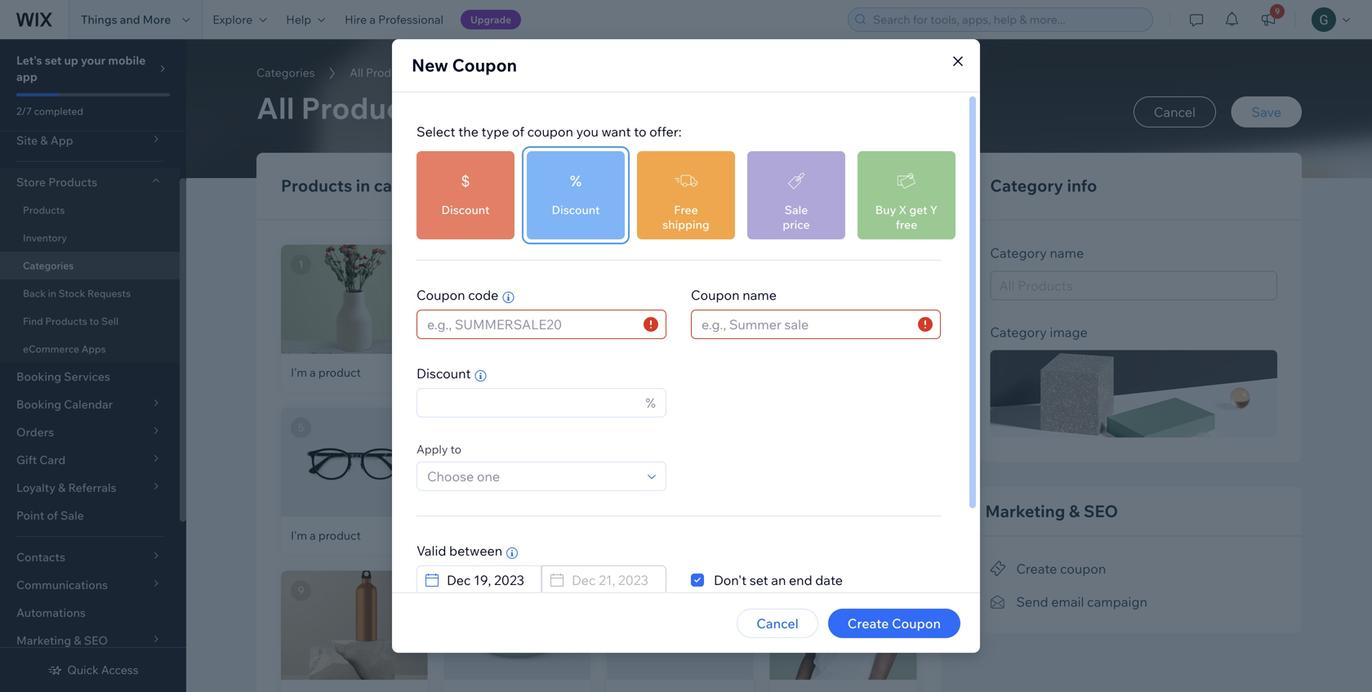 Task type: locate. For each thing, give the bounding box(es) containing it.
create inside create coupon button
[[1017, 560, 1058, 577]]

1 vertical spatial to
[[89, 315, 99, 327]]

Category name text field
[[991, 271, 1278, 300]]

of
[[512, 123, 525, 140], [47, 508, 58, 523]]

price
[[783, 217, 810, 232]]

1 vertical spatial categories
[[23, 259, 74, 272]]

upgrade
[[471, 13, 512, 26]]

set left an
[[750, 572, 769, 588]]

sale up price
[[785, 203, 808, 217]]

0 vertical spatial in
[[356, 175, 370, 196]]

1 vertical spatial of
[[47, 508, 58, 523]]

info
[[1067, 175, 1098, 196]]

create
[[1017, 560, 1058, 577], [848, 615, 889, 632]]

%,
[[549, 107, 561, 121]]

name for coupon name
[[743, 287, 777, 303]]

1 horizontal spatial coupon
[[1061, 560, 1107, 577]]

0 horizontal spatial set
[[45, 53, 62, 67]]

set for don't
[[750, 572, 769, 588]]

1 vertical spatial categories link
[[0, 252, 180, 279]]

0 horizontal spatial to
[[89, 315, 99, 327]]

in left the 'category'
[[356, 175, 370, 196]]

0 vertical spatial create
[[1017, 560, 1058, 577]]

let's set up your mobile app
[[16, 53, 146, 84]]

of left off
[[512, 123, 525, 140]]

2 category from the top
[[991, 245, 1047, 261]]

requests
[[87, 287, 131, 299]]

categories link down help
[[248, 65, 323, 81]]

ecommerce
[[23, 343, 79, 355]]

sale inside sidebar element
[[60, 508, 84, 523]]

0 vertical spatial cancel
[[1154, 104, 1196, 120]]

0 horizontal spatial of
[[47, 508, 58, 523]]

categories
[[257, 65, 315, 80], [23, 259, 74, 272]]

quick
[[67, 663, 99, 677]]

1 vertical spatial set
[[750, 572, 769, 588]]

point
[[16, 508, 44, 523]]

back in stock requests
[[23, 287, 131, 299]]

point of sale link
[[0, 502, 180, 529]]

sale inside sale price
[[785, 203, 808, 217]]

coupon
[[528, 123, 574, 140], [1061, 560, 1107, 577]]

categories inside all products form
[[257, 65, 315, 80]]

of right point
[[47, 508, 58, 523]]

category
[[991, 175, 1064, 196], [991, 245, 1047, 261], [991, 324, 1047, 340]]

0 horizontal spatial cancel
[[757, 615, 799, 632]]

category name
[[991, 245, 1084, 261]]

mobile
[[108, 53, 146, 67]]

1 vertical spatial in
[[48, 287, 56, 299]]

free shipping
[[663, 203, 710, 232]]

promote newsletter image
[[991, 595, 1007, 609]]

category info
[[991, 175, 1098, 196]]

1 vertical spatial cancel button
[[737, 609, 819, 638]]

0 vertical spatial name
[[1050, 245, 1084, 261]]

2 vertical spatial to
[[451, 442, 462, 456]]

2/7 completed
[[16, 105, 83, 117]]

stock
[[58, 287, 85, 299]]

1 horizontal spatial categories link
[[248, 65, 323, 81]]

1 vertical spatial %
[[646, 395, 656, 411]]

0 vertical spatial sale
[[785, 203, 808, 217]]

1 horizontal spatial in
[[356, 175, 370, 196]]

1 horizontal spatial %
[[646, 395, 656, 411]]

products inside popup button
[[48, 175, 97, 189]]

to left sell
[[89, 315, 99, 327]]

0 horizontal spatial cancel button
[[737, 609, 819, 638]]

things
[[81, 12, 117, 27]]

0 vertical spatial categories
[[257, 65, 315, 80]]

0 horizontal spatial all
[[257, 89, 295, 126]]

to inside sidebar element
[[89, 315, 99, 327]]

Don't set an end date checkbox
[[691, 570, 843, 590]]

0 vertical spatial all
[[350, 65, 363, 80]]

in inside back in stock requests link
[[48, 287, 56, 299]]

set left the up
[[45, 53, 62, 67]]

create coupon button
[[991, 556, 1107, 580]]

None field
[[422, 389, 641, 417], [442, 566, 536, 594], [567, 566, 661, 594], [422, 389, 641, 417], [442, 566, 536, 594], [567, 566, 661, 594]]

store products button
[[0, 168, 180, 196]]

0 vertical spatial of
[[512, 123, 525, 140]]

coupon
[[452, 54, 517, 76], [417, 287, 465, 303], [691, 287, 740, 303], [892, 615, 941, 632]]

0 horizontal spatial name
[[743, 287, 777, 303]]

to
[[634, 123, 647, 140], [89, 315, 99, 327], [451, 442, 462, 456]]

2 horizontal spatial to
[[634, 123, 647, 140]]

sale right point
[[60, 508, 84, 523]]

0 horizontal spatial sale
[[60, 508, 84, 523]]

categories down inventory
[[23, 259, 74, 272]]

find products to sell link
[[0, 307, 180, 335]]

categories down help
[[257, 65, 315, 80]]

&
[[1069, 501, 1080, 521]]

create inside create coupon button
[[848, 615, 889, 632]]

0 vertical spatial categories link
[[248, 65, 323, 81]]

in
[[356, 175, 370, 196], [48, 287, 56, 299]]

0 horizontal spatial create
[[848, 615, 889, 632]]

1 horizontal spatial to
[[451, 442, 462, 456]]

1 horizontal spatial set
[[750, 572, 769, 588]]

1 category from the top
[[991, 175, 1064, 196]]

completed
[[34, 105, 83, 117]]

1 horizontal spatial cancel
[[1154, 104, 1196, 120]]

coupon up 'send email campaign'
[[1061, 560, 1107, 577]]

new coupon
[[412, 54, 517, 76]]

inventory link
[[0, 224, 180, 252]]

category down "category info"
[[991, 245, 1047, 261]]

send email campaign
[[1017, 594, 1148, 610]]

as
[[526, 107, 538, 121]]

coupon inside button
[[1061, 560, 1107, 577]]

buy x get y free
[[876, 203, 938, 232]]

1 horizontal spatial create
[[1017, 560, 1058, 577]]

1 vertical spatial category
[[991, 245, 1047, 261]]

explore
[[213, 12, 253, 27]]

categories inside sidebar element
[[23, 259, 74, 272]]

professional
[[378, 12, 444, 27]]

1 horizontal spatial name
[[1050, 245, 1084, 261]]

12
[[452, 175, 470, 196]]

products
[[366, 65, 414, 80], [301, 89, 430, 126], [48, 175, 97, 189], [281, 175, 352, 196], [23, 204, 65, 216], [45, 315, 87, 327]]

9
[[1275, 6, 1281, 16]]

name inside all products form
[[1050, 245, 1084, 261]]

back in stock requests link
[[0, 279, 180, 307]]

discount
[[442, 203, 490, 217], [552, 203, 600, 217], [417, 365, 471, 382]]

offer:
[[650, 123, 682, 140]]

cancel
[[1154, 104, 1196, 120], [757, 615, 799, 632]]

back
[[23, 287, 46, 299]]

1 vertical spatial all
[[257, 89, 295, 126]]

1 vertical spatial sale
[[60, 508, 84, 523]]

1 vertical spatial coupon
[[1061, 560, 1107, 577]]

0 vertical spatial cancel button
[[1134, 96, 1217, 127]]

1 vertical spatial name
[[743, 287, 777, 303]]

valid
[[417, 543, 446, 559]]

a
[[370, 12, 376, 27], [557, 92, 563, 107], [541, 107, 547, 121], [310, 365, 316, 380], [473, 365, 479, 380], [310, 528, 316, 543], [473, 528, 479, 543]]

0 horizontal spatial categories link
[[0, 252, 180, 279]]

discount down 12 at the top left of the page
[[442, 203, 490, 217]]

set inside let's set up your mobile app
[[45, 53, 62, 67]]

product
[[319, 365, 361, 380], [482, 365, 524, 380], [319, 528, 361, 543], [482, 528, 524, 543]]

end
[[789, 572, 813, 588]]

2 vertical spatial category
[[991, 324, 1047, 340]]

in right back
[[48, 287, 56, 299]]

want
[[602, 123, 631, 140]]

name down info
[[1050, 245, 1084, 261]]

new
[[412, 54, 449, 76]]

coupon down %,
[[528, 123, 574, 140]]

name up e.g., summer sale field
[[743, 287, 777, 303]]

3 category from the top
[[991, 324, 1047, 340]]

e.g.,
[[564, 107, 585, 121]]

categories link up back in stock requests
[[0, 252, 180, 279]]

0 vertical spatial category
[[991, 175, 1064, 196]]

0 horizontal spatial in
[[48, 287, 56, 299]]

don't set an end date
[[714, 572, 843, 588]]

set inside option
[[750, 572, 769, 588]]

0 horizontal spatial coupon
[[528, 123, 574, 140]]

discount down 'you'
[[552, 203, 600, 217]]

type
[[482, 123, 509, 140]]

1 horizontal spatial sale
[[785, 203, 808, 217]]

coupon name
[[691, 287, 777, 303]]

in for category
[[356, 175, 370, 196]]

0 horizontal spatial %
[[570, 172, 582, 190]]

to right want
[[634, 123, 647, 140]]

buy
[[876, 203, 897, 217]]

0 horizontal spatial categories
[[23, 259, 74, 272]]

1 vertical spatial create
[[848, 615, 889, 632]]

help button
[[276, 0, 335, 39]]

category left info
[[991, 175, 1064, 196]]

off
[[526, 122, 541, 136]]

category left image
[[991, 324, 1047, 340]]

in inside all products form
[[356, 175, 370, 196]]

1 horizontal spatial categories
[[257, 65, 315, 80]]

name
[[1050, 245, 1084, 261], [743, 287, 777, 303]]

apply to
[[417, 442, 462, 456]]

set
[[45, 53, 62, 67], [750, 572, 769, 588]]

i'm a product
[[291, 365, 361, 380], [454, 365, 524, 380], [291, 528, 361, 543], [454, 528, 524, 543]]

0 vertical spatial set
[[45, 53, 62, 67]]

don't
[[714, 572, 747, 588]]

hire
[[345, 12, 367, 27]]

to right apply
[[451, 442, 462, 456]]

shipping
[[663, 217, 710, 232]]



Task type: vqa. For each thing, say whether or not it's contained in the screenshot.
'Valid'
yes



Task type: describe. For each thing, give the bounding box(es) containing it.
coupon inside button
[[892, 615, 941, 632]]

create coupon
[[848, 615, 941, 632]]

Search for tools, apps, help & more... field
[[869, 8, 1148, 31]]

0 vertical spatial to
[[634, 123, 647, 140]]

hire a professional
[[345, 12, 444, 27]]

booking
[[16, 369, 61, 384]]

create for create coupon
[[1017, 560, 1058, 577]]

offer a discount as a %, e.g., 20% off apples.
[[526, 92, 612, 136]]

more
[[143, 12, 171, 27]]

services
[[64, 369, 110, 384]]

category for category name
[[991, 245, 1047, 261]]

discount for $
[[442, 203, 490, 217]]

image
[[1050, 324, 1088, 340]]

sell
[[101, 315, 119, 327]]

0 vertical spatial %
[[570, 172, 582, 190]]

email
[[1052, 594, 1085, 610]]

booking services link
[[0, 363, 180, 391]]

send email campaign button
[[991, 590, 1148, 613]]

marketing
[[986, 501, 1066, 521]]

products link
[[0, 196, 180, 224]]

promote coupon image
[[991, 561, 1007, 576]]

offer
[[526, 92, 554, 107]]

save button
[[1232, 96, 1302, 127]]

1 horizontal spatial all
[[350, 65, 363, 80]]

valid between
[[417, 543, 503, 559]]

an
[[772, 572, 786, 588]]

discount for %
[[552, 203, 600, 217]]

category for category image
[[991, 324, 1047, 340]]

between
[[449, 543, 503, 559]]

of inside sidebar element
[[47, 508, 58, 523]]

discount
[[566, 92, 612, 107]]

create coupon button
[[828, 609, 961, 638]]

upgrade button
[[461, 10, 521, 29]]

select
[[417, 123, 456, 140]]

coupon code
[[417, 287, 499, 303]]

quick access
[[67, 663, 139, 677]]

x
[[899, 203, 907, 217]]

your
[[81, 53, 106, 67]]

app
[[16, 69, 37, 84]]

save
[[1252, 104, 1282, 120]]

discount up apply to at bottom
[[417, 365, 471, 382]]

create for create coupon
[[848, 615, 889, 632]]

free
[[896, 217, 918, 232]]

store products
[[16, 175, 97, 189]]

categories link inside all products form
[[248, 65, 323, 81]]

create coupon
[[1017, 560, 1107, 577]]

automations link
[[0, 599, 180, 627]]

category
[[374, 175, 444, 196]]

up
[[64, 53, 78, 67]]

booking services
[[16, 369, 110, 384]]

get
[[910, 203, 928, 217]]

ecommerce apps link
[[0, 335, 180, 363]]

marketing & seo
[[986, 501, 1119, 521]]

1 vertical spatial cancel
[[757, 615, 799, 632]]

category image
[[991, 324, 1088, 340]]

sidebar element
[[0, 39, 186, 692]]

e.g., Summer sale field
[[697, 310, 913, 338]]

free
[[674, 203, 698, 217]]

point of sale
[[16, 508, 84, 523]]

1 horizontal spatial of
[[512, 123, 525, 140]]

$
[[462, 172, 470, 190]]

20%
[[588, 107, 610, 121]]

2/7
[[16, 105, 32, 117]]

0 vertical spatial all products
[[350, 65, 414, 80]]

help
[[286, 12, 311, 27]]

0 vertical spatial coupon
[[528, 123, 574, 140]]

set for let's
[[45, 53, 62, 67]]

name for category name
[[1050, 245, 1084, 261]]

find products to sell
[[23, 315, 119, 327]]

category for category info
[[991, 175, 1064, 196]]

let's
[[16, 53, 42, 67]]

apps
[[81, 343, 106, 355]]

things and more
[[81, 12, 171, 27]]

1 vertical spatial all products
[[257, 89, 430, 126]]

campaign
[[1088, 594, 1148, 610]]

e.g., SUMMERSALE20 field
[[422, 310, 639, 338]]

hire a professional link
[[335, 0, 453, 39]]

ecommerce apps
[[23, 343, 106, 355]]

Choose one field
[[422, 462, 643, 490]]

find
[[23, 315, 43, 327]]

sale price
[[783, 203, 810, 232]]

you
[[576, 123, 599, 140]]

all products form
[[186, 39, 1373, 692]]

store
[[16, 175, 46, 189]]

select the type of coupon you want to offer:
[[417, 123, 682, 140]]

code
[[468, 287, 499, 303]]

apply
[[417, 442, 448, 456]]

access
[[101, 663, 139, 677]]

in for stock
[[48, 287, 56, 299]]

the
[[459, 123, 479, 140]]

1 horizontal spatial cancel button
[[1134, 96, 1217, 127]]

cancel inside all products form
[[1154, 104, 1196, 120]]

9 button
[[1251, 0, 1287, 39]]

inventory
[[23, 232, 67, 244]]

automations
[[16, 605, 86, 620]]

y
[[930, 203, 938, 217]]



